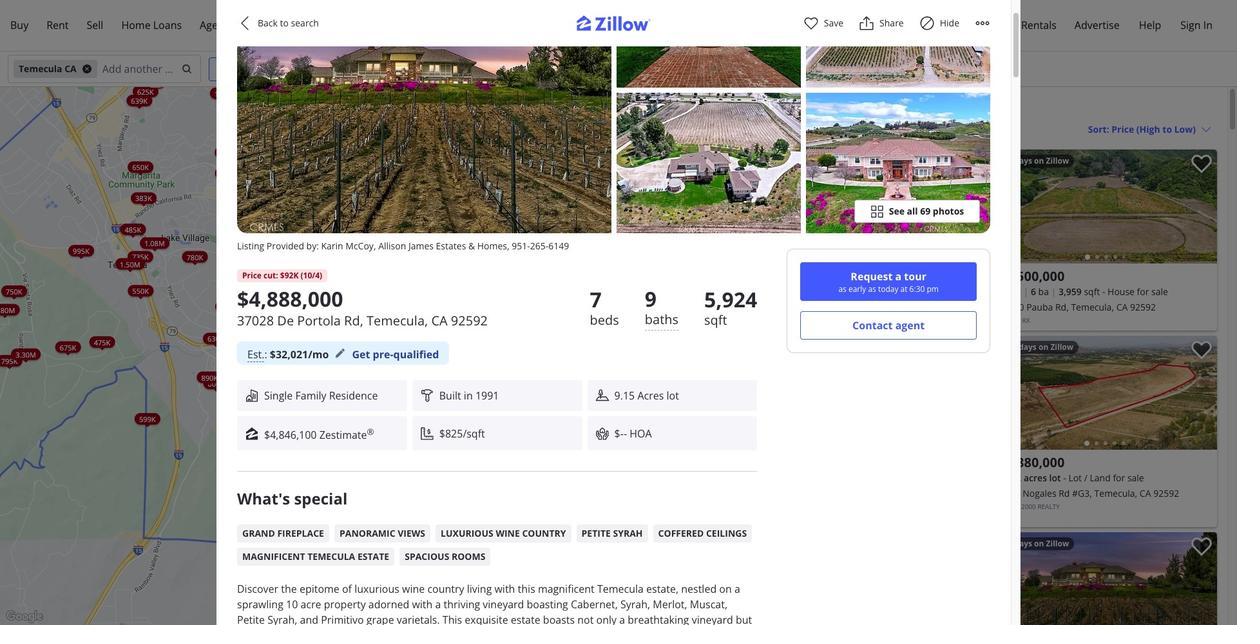 Task type: vqa. For each thing, say whether or not it's contained in the screenshot.


Task type: locate. For each thing, give the bounding box(es) containing it.
0 vertical spatial 799k
[[323, 139, 339, 148]]

panoramic
[[340, 527, 395, 540]]

temecula for temecula ca
[[19, 63, 62, 75]]

0 horizontal spatial 1.50m
[[120, 259, 140, 268]]

0 horizontal spatial 875k
[[347, 398, 364, 408]]

days for $11,000,000
[[786, 155, 803, 166]]

as left the early at the right top
[[839, 284, 847, 295]]

chevron left image down 68
[[1000, 582, 1015, 597]]

for up 39100 pauba rd, temecula, ca 92592 "link"
[[1137, 286, 1150, 298]]

3d inside 3d tour 849k
[[355, 338, 361, 343]]

ba for $894,000
[[331, 301, 341, 313]]

799k
[[323, 139, 339, 148], [312, 266, 328, 276]]

1 vertical spatial 875k link
[[343, 397, 369, 408]]

0 horizontal spatial 795k
[[1, 356, 18, 365]]

coffered ceilings list item
[[653, 525, 752, 543]]

google
[[623, 617, 644, 624]]

property images, use arrow keys to navigate, image 1 of 5 group
[[994, 336, 1218, 453]]

sale for $9,500,000
[[1152, 286, 1169, 298]]

chevron left image inside property images, use arrow keys to navigate, image 1 of 5 group
[[1000, 385, 1015, 401]]

tour inside 3d tour 769k
[[372, 242, 385, 248]]

on right 490
[[1039, 342, 1049, 353]]

680k
[[278, 346, 294, 355]]

sqft up 39100 pauba rd, temecula, ca 92592 "link"
[[1084, 286, 1100, 298]]

chevron right image inside property images, use arrow keys to navigate, image 1 of 21 group
[[967, 199, 982, 214]]

1 horizontal spatial de
[[798, 301, 809, 313]]

bds up 36400
[[777, 286, 792, 298]]

realty inside 39100 pauba rd, temecula, ca 92592 realty rx
[[999, 316, 1021, 325]]

re-
[[693, 104, 707, 116]]

grid image
[[871, 205, 884, 218]]

475k link
[[89, 336, 115, 348]]

0 horizontal spatial portola
[[297, 312, 341, 329]]

house up 36400 de portola rd, temecula, ca 92592 link
[[879, 286, 906, 298]]

sale for $894,000
[[444, 301, 460, 313]]

rd, up estate
[[845, 301, 858, 313]]

house type image
[[245, 389, 259, 403]]

chevron left image down 41
[[1000, 199, 1015, 214]]

0 vertical spatial ba
[[1039, 286, 1049, 298]]

799k up 788k
[[323, 139, 339, 148]]

- inside $5,880,000 48.52 acres lot - lot / land for sale
[[1064, 472, 1067, 484]]

3d for 850k
[[354, 405, 360, 411]]

650k
[[132, 162, 149, 172]]

1.50m link down the 1.08m link on the left of the page
[[115, 258, 145, 269]]

grand fireplace
[[242, 527, 324, 540]]

900k
[[264, 393, 281, 403]]

petite syrah
[[582, 527, 643, 540]]

tour inside 3d tour 850k
[[361, 405, 374, 411]]

4 down $11,000,000
[[802, 286, 807, 298]]

view larger view of the 5 photo of this home image
[[806, 92, 991, 233]]

0 vertical spatial 785k
[[318, 379, 334, 388]]

590k link
[[292, 260, 318, 271]]

2 1.07m from the top
[[365, 244, 386, 254]]

a left 'map'
[[718, 617, 721, 624]]

save this home button inside map region
[[434, 165, 470, 201]]

785k for 785k 788k
[[318, 379, 334, 388]]

0 vertical spatial chevron right image
[[1196, 385, 1211, 401]]

temecula inside filters element
[[19, 63, 62, 75]]

zestimate
[[319, 428, 367, 442]]

mccoy
[[346, 240, 374, 252]]

sale down tour
[[923, 286, 939, 298]]

for inside $5,880,000 48.52 acres lot - lot / land for sale
[[1113, 472, 1126, 484]]

0 horizontal spatial chevron down image
[[461, 64, 472, 74]]

house up 39100 pauba rd, temecula, ca 92592 "link"
[[1108, 286, 1135, 298]]

portola inside 36400 de portola rd, temecula, ca 92592 seven gables real estate
[[812, 301, 842, 313]]

temecula ca luxury homes
[[767, 99, 940, 117]]

0 horizontal spatial 795k link
[[0, 355, 22, 366]]

550k link
[[281, 213, 307, 225], [128, 285, 153, 296], [302, 291, 328, 303], [394, 309, 419, 321], [237, 369, 263, 380]]

1 vertical spatial 1.07m
[[365, 244, 386, 254]]

1 horizontal spatial lot
[[1050, 472, 1061, 484]]

1 horizontal spatial a
[[896, 269, 902, 284]]

google image
[[3, 608, 46, 625]]

nogales
[[1023, 487, 1057, 500]]

- house for sale inside map region
[[395, 301, 460, 313]]

2 horizontal spatial new
[[327, 289, 338, 295]]

family
[[296, 389, 326, 403]]

new up 180k 3d tour 4 units
[[240, 130, 251, 136]]

zillow right 41
[[1046, 155, 1069, 166]]

save this home image for $5,880,000
[[1192, 341, 1212, 360]]

- for $11,000,000
[[874, 286, 877, 298]]

0 vertical spatial walkthrough
[[329, 171, 380, 182]]

sqft down the request
[[855, 286, 871, 298]]

sale up 935k link
[[444, 301, 460, 313]]

1 chevron right image from the top
[[1196, 385, 1211, 401]]

785k up single family residence
[[318, 379, 334, 388]]

0 horizontal spatial 825k
[[277, 90, 293, 100]]

2 horizontal spatial rd,
[[1056, 301, 1069, 313]]

for right 'land'
[[1113, 472, 1126, 484]]

1 vertical spatial 625k link
[[262, 265, 288, 276]]

days for $5,880,000
[[1019, 342, 1037, 353]]

- for $894,000
[[395, 301, 398, 313]]

790k link up panoramic
[[331, 503, 357, 515]]

video
[[305, 171, 327, 182], [784, 342, 806, 353]]

9 baths
[[645, 285, 679, 328]]

chevron right image inside property images, use arrow keys to navigate, image 1 of 69 group
[[1196, 582, 1211, 597]]

475k
[[94, 337, 110, 347]]

92592 inside price cut: $92k (10/4) $4,888,000 37028 de portola rd, temecula, ca 92592
[[451, 312, 488, 329]]

sqft inside 5,924 sqft
[[705, 311, 727, 329]]

890k link
[[197, 371, 222, 383]]

zillow logo image
[[567, 15, 670, 38]]

- up 39100 pauba rd, temecula, ca 92592 "link"
[[1103, 286, 1106, 298]]

new right 635k
[[280, 244, 291, 250]]

sale up 0 los nogales rd #g3, temecula, ca 92592 link
[[1128, 472, 1145, 484]]

92592 inside 39100 pauba rd, temecula, ca 92592 realty rx
[[1131, 301, 1156, 313]]

save this home button for $9,500,000
[[1181, 150, 1218, 186]]

0 vertical spatial 780k
[[277, 165, 294, 174]]

92592
[[919, 301, 945, 313], [1131, 301, 1156, 313], [451, 312, 488, 329], [423, 317, 449, 329], [1154, 487, 1180, 500]]

2.70m
[[239, 251, 260, 261]]

tour for 724k
[[237, 371, 249, 376]]

filters element
[[0, 52, 1238, 87]]

1 vertical spatial 875k
[[347, 398, 364, 408]]

view larger view of the 2 photo of this home image
[[617, 0, 801, 87]]

41
[[1004, 155, 1013, 166]]

chevron left image
[[237, 15, 253, 31], [771, 199, 786, 214], [292, 214, 307, 230], [1000, 385, 1015, 401]]

chevron down image
[[461, 64, 472, 74], [640, 64, 650, 74]]

1 horizontal spatial portola
[[812, 301, 842, 313]]

sqft right baths at the right of the page
[[705, 311, 727, 329]]

37028 de portola rd, temecula, ca 92592 image
[[994, 532, 1218, 625]]

275k link
[[419, 411, 445, 422]]

tour inside 3d tour 780k
[[288, 159, 301, 165]]

$32,021/mo
[[270, 347, 329, 362]]

walkthrough up 1.07m link
[[329, 171, 380, 182]]

realty down 39100
[[999, 316, 1021, 325]]

0 horizontal spatial 825k link
[[272, 89, 298, 101]]

contact agent
[[853, 318, 925, 333]]

0 vertical spatial new
[[240, 130, 251, 136]]

0 vertical spatial 639k
[[131, 95, 148, 105]]

1 horizontal spatial 639k link
[[281, 263, 306, 274]]

video right play image
[[305, 171, 327, 182]]

request
[[851, 269, 893, 284]]

ba inside map region
[[331, 301, 341, 313]]

rent
[[47, 18, 69, 32]]

property images, use arrow keys to navigate, image 1 of 21 group
[[764, 150, 988, 267]]

house inside map region
[[400, 301, 427, 313]]

video walkthrough inside map region
[[303, 171, 380, 182]]

790k link
[[343, 440, 369, 451], [331, 503, 357, 515]]

days for $9,500,000
[[1015, 155, 1033, 166]]

real
[[816, 316, 831, 325]]

1 vertical spatial chevron right image
[[1196, 582, 1211, 597]]

1.50m up 565k
[[269, 314, 290, 324]]

hide image
[[920, 15, 935, 31]]

799k up $894,000
[[312, 266, 328, 276]]

chevron left image for $5,880,000
[[1000, 385, 1015, 401]]

luxury
[[850, 99, 893, 117]]

2.58m link
[[215, 300, 245, 312]]

tour inside 3d tour 724k
[[237, 371, 249, 376]]

800k inside 3d tour 800k
[[364, 379, 380, 389]]

2000
[[1022, 502, 1036, 511]]

1 horizontal spatial new
[[280, 244, 291, 250]]

799k 800k
[[312, 266, 345, 412]]

1 horizontal spatial walkthrough
[[808, 342, 859, 353]]

0 vertical spatial 1.50m link
[[210, 87, 239, 99]]

0 horizontal spatial new
[[240, 130, 251, 136]]

995k
[[73, 246, 89, 255]]

1 vertical spatial chevron left image
[[1000, 582, 1015, 597]]

house up 840k link
[[400, 301, 427, 313]]

sqft up 33068 regina dr, temecula, ca 92592 link
[[376, 301, 392, 313]]

0 horizontal spatial video walkthrough
[[303, 171, 380, 182]]

- left "lot"
[[1064, 472, 1067, 484]]

loans
[[153, 18, 182, 32]]

house for $11,000,000
[[879, 286, 906, 298]]

chevron down image up boundary
[[640, 64, 650, 74]]

tour for 849k
[[362, 338, 375, 343]]

on for $9,500,000
[[1035, 155, 1044, 166]]

days right 80
[[786, 155, 803, 166]]

2 horizontal spatial bds
[[1006, 286, 1022, 298]]

- house for sale for $9,500,000
[[1103, 286, 1169, 298]]

1 chevron left image from the top
[[1000, 199, 1015, 214]]

bds up 33068
[[298, 301, 313, 313]]

chevron left image up by:
[[292, 214, 307, 230]]

0 horizontal spatial lot
[[667, 389, 679, 403]]

799k inside '799k 800k'
[[312, 266, 328, 276]]

2.20m
[[401, 228, 421, 238]]

6149
[[549, 240, 569, 252]]

chevron left image for $11,000,000
[[771, 199, 786, 214]]

3d for 769k
[[365, 242, 371, 248]]

0 vertical spatial realty
[[999, 316, 1021, 325]]

lot right acres
[[667, 389, 679, 403]]

video walkthrough down real
[[782, 342, 859, 353]]

1.50m up 509k
[[215, 88, 235, 98]]

0 vertical spatial 795k link
[[311, 243, 337, 255]]

0 vertical spatial chevron left image
[[1000, 199, 1015, 214]]

lot up rd
[[1050, 472, 1061, 484]]

4.89m link
[[585, 198, 614, 210]]

1 vertical spatial a
[[718, 617, 721, 624]]

in
[[464, 389, 473, 403]]

for for $894,000
[[429, 301, 441, 313]]

1 vertical spatial 825k link
[[410, 312, 436, 324]]

1 horizontal spatial 1.50m
[[215, 88, 235, 98]]

chevron left image inside property images, use arrow keys to navigate, image 1 of 36 group
[[292, 214, 307, 230]]

1.08m
[[144, 238, 165, 248]]

new inside new 509k 3d tour 540k
[[240, 130, 251, 136]]

tour inside 3d tour 1.07m
[[380, 238, 393, 244]]

on
[[805, 155, 815, 166], [1035, 155, 1044, 166], [1039, 342, 1049, 353], [1035, 538, 1044, 549]]

rd, inside 36400 de portola rd, temecula, ca 92592 seven gables real estate
[[845, 301, 858, 313]]

1 vertical spatial 799k link
[[307, 265, 333, 277]]

chevron right image
[[1196, 385, 1211, 401], [1196, 582, 1211, 597]]

portola up cole
[[297, 312, 341, 329]]

for for $9,500,000
[[1137, 286, 1150, 298]]

0 vertical spatial 875k link
[[415, 314, 440, 326]]

635k link
[[257, 245, 282, 256]]

0 horizontal spatial bds
[[298, 301, 313, 313]]

chevron left image inside property images, use arrow keys to navigate, image 1 of 41 group
[[1000, 199, 1015, 214]]

0 horizontal spatial a
[[718, 617, 721, 624]]

2 vertical spatial 1.50m link
[[265, 313, 294, 325]]

chevron left image inside property images, use arrow keys to navigate, image 1 of 21 group
[[771, 199, 786, 214]]

680k link
[[273, 345, 299, 356]]

house for $9,500,000
[[1108, 286, 1135, 298]]

1 vertical spatial 790k
[[336, 504, 352, 514]]

33068 regina dr, temecula, ca 92592 link
[[291, 315, 465, 331]]

- house for sale up 840k link
[[395, 301, 460, 313]]

portola up real
[[812, 301, 842, 313]]

get pre-qualified
[[352, 347, 439, 362]]

1 vertical spatial homes
[[477, 240, 507, 252]]

, left the allison
[[374, 240, 376, 252]]

tour inside 3d tour 800k
[[375, 374, 387, 380]]

on right 80
[[805, 155, 815, 166]]

800k left 724k
[[208, 378, 224, 388]]

650k link
[[128, 161, 153, 173]]

0 horizontal spatial homes
[[477, 240, 507, 252]]

675k 680k
[[60, 342, 294, 355]]

1 horizontal spatial homes
[[897, 99, 940, 117]]

share
[[880, 17, 904, 29]]

0 vertical spatial 4
[[236, 153, 240, 162]]

1 horizontal spatial realty
[[1038, 502, 1060, 511]]

0 horizontal spatial 625k
[[137, 86, 154, 96]]

for up 840k link
[[429, 301, 441, 313]]

house
[[879, 286, 906, 298], [1108, 286, 1135, 298], [400, 301, 427, 313]]

36400 de portola rd, temecula, ca 92592 link
[[770, 300, 983, 315]]

zillow down 39100 pauba rd, temecula, ca 92592 realty rx
[[1051, 342, 1074, 353]]

2 chevron left image from the top
[[1000, 582, 1015, 597]]

sqft for 5,924
[[705, 311, 727, 329]]

sale inside map region
[[444, 301, 460, 313]]

1.10m
[[426, 349, 446, 358]]

790k right 700k
[[336, 504, 352, 514]]

tour inside 3d tour 849k
[[362, 338, 375, 343]]

a inside request a tour as early as today at 6:30 pm
[[896, 269, 902, 284]]

temecula, inside 36400 de portola rd, temecula, ca 92592 seven gables real estate
[[860, 301, 903, 313]]

$894,000
[[291, 283, 346, 300]]

2 chevron right image from the top
[[1196, 582, 1211, 597]]

$-- hoa
[[615, 426, 652, 441]]

homes right luxury
[[897, 99, 940, 117]]

1 , from the left
[[374, 240, 376, 252]]

chevron left image down 490
[[1000, 385, 1015, 401]]

790k down 798k
[[348, 441, 364, 450]]

0 horizontal spatial video
[[305, 171, 327, 182]]

1 horizontal spatial video
[[784, 342, 806, 353]]

- left today
[[874, 286, 877, 298]]

630k link
[[203, 333, 229, 344]]

heart image
[[804, 15, 819, 31]]

save this home image
[[1192, 155, 1212, 174], [1192, 538, 1212, 556]]

for inside map region
[[429, 301, 441, 313]]

5,703 sqft
[[830, 286, 871, 298]]

sqft for 5,703
[[855, 286, 871, 298]]

tour for 1.07m
[[380, 238, 393, 244]]

zillow
[[817, 155, 840, 166], [1046, 155, 1069, 166], [1051, 342, 1074, 353], [1046, 538, 1069, 549]]

main content
[[754, 87, 1228, 625]]

1.50m link up 509k
[[210, 87, 239, 99]]

$9,500,000
[[999, 267, 1065, 285]]

temecula inside main content
[[767, 99, 827, 117]]

chevron left image inside property images, use arrow keys to navigate, image 1 of 69 group
[[1000, 582, 1015, 597]]

3d inside 3d tour 850k
[[354, 405, 360, 411]]

, left "951-"
[[507, 240, 510, 252]]

1.25m
[[471, 151, 492, 161]]

780k left play image
[[277, 165, 294, 174]]

home loans
[[121, 18, 182, 32]]

0 horizontal spatial ,
[[374, 240, 376, 252]]

3d
[[245, 147, 251, 153], [281, 159, 287, 165], [373, 238, 379, 244], [365, 242, 371, 248], [355, 338, 361, 343], [239, 356, 244, 361], [230, 371, 236, 376], [367, 374, 373, 380], [354, 405, 360, 411]]

new for 615k
[[280, 244, 291, 250]]

540k
[[235, 361, 251, 371]]

1 as from the left
[[839, 284, 847, 295]]

on right 41
[[1035, 155, 1044, 166]]

1 vertical spatial 825k
[[415, 313, 431, 323]]

new inside the new 550k
[[327, 289, 338, 295]]

de
[[798, 301, 809, 313], [277, 312, 294, 329]]

800k down 1.07m link
[[368, 210, 384, 219]]

tour inside new 509k 3d tour 540k
[[246, 356, 258, 361]]

video walkthrough down 745k link
[[303, 171, 380, 182]]

800k down "671k" link
[[364, 379, 380, 389]]

1 horizontal spatial 1.50m link
[[210, 87, 239, 99]]

- house for sale up 39100 pauba rd, temecula, ca 92592 "link"
[[1103, 286, 1169, 298]]

0 vertical spatial video
[[305, 171, 327, 182]]

rent link
[[37, 10, 78, 41]]

3.50m link
[[513, 243, 543, 255]]

1 horizontal spatial 785k link
[[339, 415, 370, 433]]

0 horizontal spatial 785k
[[318, 379, 334, 388]]

zillow for $9,500,000
[[1046, 155, 1069, 166]]

1 vertical spatial 799k
[[312, 266, 328, 276]]

1.50m link up 565k
[[265, 313, 294, 325]]

2 horizontal spatial 4
[[802, 286, 807, 298]]

3d tour 800k
[[364, 374, 387, 389]]

petite
[[582, 527, 611, 540]]

3.30m link
[[11, 348, 41, 360]]

785k inside 785k 788k
[[318, 379, 334, 388]]

tour
[[252, 147, 265, 153], [288, 159, 301, 165], [380, 238, 393, 244], [372, 242, 385, 248], [362, 338, 375, 343], [246, 356, 258, 361], [237, 371, 249, 376], [375, 374, 387, 380], [361, 405, 374, 411]]

hammer image
[[420, 389, 434, 403]]

780k link
[[182, 251, 208, 262]]

walkthrough down estate
[[808, 342, 859, 353]]

temecula for temecula ca luxury homes
[[767, 99, 827, 117]]

3d inside 3d tour 769k
[[365, 242, 371, 248]]

- house for sale down tour
[[874, 286, 939, 298]]

for right at
[[908, 286, 920, 298]]

property images, use arrow keys to navigate, image 1 of 72 group
[[764, 336, 988, 450]]

790k link down 798k
[[343, 440, 369, 451]]

ca inside 0 los nogales rd #g3, temecula, ca 92592 remax 2000 realty
[[1140, 487, 1151, 500]]

new up 3 ba
[[327, 289, 338, 295]]

1 horizontal spatial 4
[[291, 301, 296, 313]]

2 vertical spatial 1.50m
[[269, 314, 290, 324]]

portola inside price cut: $92k (10/4) $4,888,000 37028 de portola rd, temecula, ca 92592
[[297, 312, 341, 329]]

780k left new 509k 3d tour 540k
[[187, 252, 203, 261]]

2 vertical spatial 4
[[291, 301, 296, 313]]

799k link
[[318, 138, 344, 149], [307, 265, 333, 277]]

sqft inside map region
[[376, 301, 392, 313]]

2 chevron down image from the left
[[640, 64, 650, 74]]

close image
[[660, 106, 669, 115]]

2 horizontal spatial 1.50m link
[[265, 313, 294, 325]]

3d for 849k
[[355, 338, 361, 343]]

chevron left image
[[1000, 199, 1015, 214], [1000, 582, 1015, 597]]

video down gables
[[784, 342, 806, 353]]

edit image
[[335, 348, 346, 358]]

temecula left remove tag icon
[[19, 63, 62, 75]]

550k inside 550k 559k
[[307, 292, 323, 302]]

bds up 39100
[[1006, 286, 1022, 298]]

days right 490
[[1019, 342, 1037, 353]]

1 chevron down image from the left
[[461, 64, 472, 74]]

0 vertical spatial temecula
[[19, 63, 62, 75]]

0 horizontal spatial chevron right image
[[448, 214, 463, 230]]

800k left "850k"
[[328, 403, 345, 412]]

785k down "850k"
[[344, 422, 360, 432]]

rd, down 3,959
[[1056, 301, 1069, 313]]

383k link
[[131, 192, 156, 204]]

grand fireplace list item
[[237, 525, 329, 543]]

fireplace
[[277, 527, 324, 540]]

save this home button for $5,880,000
[[1181, 336, 1218, 372]]

0 horizontal spatial temecula
[[19, 63, 62, 75]]

rd, up properties in the left of the page
[[344, 312, 363, 329]]

2 vertical spatial new
[[327, 289, 338, 295]]

ca inside 39100 pauba rd, temecula, ca 92592 realty rx
[[1117, 301, 1128, 313]]

ca inside price cut: $92k (10/4) $4,888,000 37028 de portola rd, temecula, ca 92592
[[431, 312, 448, 329]]

as right the early at the right top
[[868, 284, 876, 295]]

785k for 785k
[[344, 422, 360, 432]]

4 up 33068
[[291, 301, 296, 313]]

map region
[[0, 49, 917, 625]]

temecula, inside 39100 pauba rd, temecula, ca 92592 realty rx
[[1071, 301, 1114, 313]]

new inside new 615k
[[280, 244, 291, 250]]

for for $11,000,000
[[908, 286, 920, 298]]

1 horizontal spatial 780k
[[277, 165, 294, 174]]

0 los nogales rd #g3, temecula, ca 92592 image
[[994, 336, 1218, 450]]

- left hoa
[[624, 426, 627, 441]]

new for 509k
[[240, 130, 251, 136]]

wine
[[496, 527, 520, 540]]

agent
[[896, 318, 925, 333]]

chevron down image up 640k 645k
[[461, 64, 472, 74]]

realty down nogales
[[1038, 502, 1060, 511]]

minus image
[[723, 594, 736, 607]]

chevron left image left the back on the top of the page
[[237, 15, 253, 31]]

re-center button
[[686, 97, 744, 123]]

save this home image
[[963, 155, 983, 174], [444, 170, 465, 189], [963, 341, 983, 360], [1192, 341, 1212, 360]]

video walkthrough
[[303, 171, 380, 182], [782, 342, 859, 353]]

800k link
[[267, 89, 292, 101], [363, 209, 389, 220], [297, 289, 322, 301], [203, 377, 229, 389], [324, 402, 349, 413]]

2 save this home image from the top
[[1192, 538, 1212, 556]]

homes right &
[[477, 240, 507, 252]]

36400 de portola rd, temecula, ca 92592 image
[[764, 150, 988, 264]]

0 horizontal spatial rd,
[[344, 312, 363, 329]]

- inside map region
[[395, 301, 398, 313]]

1 horizontal spatial 825k link
[[410, 312, 436, 324]]

0 vertical spatial save this home image
[[1192, 155, 1212, 174]]

2 horizontal spatial house
[[1108, 286, 1135, 298]]

ba right 3
[[331, 301, 341, 313]]

799k for 799k
[[323, 139, 339, 148]]

a for request
[[896, 269, 902, 284]]

1 vertical spatial 4
[[802, 286, 807, 298]]

a left tour
[[896, 269, 902, 284]]

3d inside 3d tour 724k
[[230, 371, 236, 376]]

0 vertical spatial 795k
[[316, 244, 332, 254]]

799k for 799k 800k
[[312, 266, 328, 276]]

zillow right 80
[[817, 155, 840, 166]]

save this home image for $11,000,000
[[963, 155, 983, 174]]

tour for 780k
[[288, 159, 301, 165]]

1 horizontal spatial bds
[[777, 286, 792, 298]]

4 left units
[[236, 153, 240, 162]]

0 vertical spatial 639k link
[[127, 94, 152, 106]]

house for $894,000
[[400, 301, 427, 313]]

advertise link
[[1066, 10, 1129, 41]]

walkthrough inside main content
[[808, 342, 859, 353]]

new
[[240, 130, 251, 136], [280, 244, 291, 250], [327, 289, 338, 295]]

3d inside 180k 3d tour 4 units
[[245, 147, 251, 153]]

3d inside 3d tour 1.07m
[[373, 238, 379, 244]]

1 vertical spatial ba
[[331, 301, 341, 313]]

80
[[775, 155, 784, 166]]

view larger view of the 1 photo of this home image
[[237, 0, 611, 233]]

1 horizontal spatial as
[[868, 284, 876, 295]]

in
[[1204, 18, 1213, 32]]

640k
[[275, 117, 291, 126]]

zillow for $5,880,000
[[1051, 342, 1074, 353]]

video inside map region
[[305, 171, 327, 182]]

875k for topmost 875k link
[[419, 315, 436, 325]]

est.
[[248, 347, 265, 362]]

0 horizontal spatial 4
[[236, 153, 240, 162]]

3d inside 3d tour 800k
[[367, 374, 373, 380]]

temecula up results
[[767, 99, 827, 117]]

view larger view of the 3 photo of this home image
[[806, 0, 991, 87]]

3,959
[[1059, 286, 1082, 298]]

3d inside 3d tour 780k
[[281, 159, 287, 165]]

1 vertical spatial 639k link
[[281, 263, 306, 274]]

0 horizontal spatial walkthrough
[[329, 171, 380, 182]]

chevron left image down 80
[[771, 199, 786, 214]]

0 horizontal spatial house
[[400, 301, 427, 313]]

- for $9,500,000
[[1103, 286, 1106, 298]]

1 vertical spatial video
[[784, 342, 806, 353]]

33068 regina dr, temecula, ca 92592 image
[[285, 165, 470, 279], [470, 165, 654, 279]]

- left 559k link at left
[[395, 301, 398, 313]]

chevron down image
[[258, 64, 268, 74], [340, 64, 351, 74], [561, 64, 572, 74], [1201, 124, 1212, 134], [690, 598, 699, 607]]

0 vertical spatial 1.50m
[[215, 88, 235, 98]]

terms of use
[[652, 617, 689, 624]]

0 vertical spatial 825k
[[277, 90, 293, 100]]

properties
[[334, 331, 371, 340]]

#g3,
[[1073, 487, 1092, 500]]

1.50m down the 1.08m link on the left of the page
[[120, 259, 140, 268]]

ba right the 6
[[1039, 286, 1049, 298]]

chevron right image
[[967, 199, 982, 214], [1196, 199, 1211, 214], [448, 214, 463, 230]]

days right 41
[[1015, 155, 1033, 166]]

shortcuts
[[539, 617, 566, 624]]

1 33068 regina dr, temecula, ca 92592 image from the left
[[285, 165, 470, 279]]

39100 pauba rd, temecula, ca 92592 image
[[994, 150, 1218, 264]]



Task type: describe. For each thing, give the bounding box(es) containing it.
search
[[291, 17, 319, 29]]

3d for 1.07m
[[373, 238, 379, 244]]

new for 550k
[[327, 289, 338, 295]]

569k link
[[242, 356, 268, 368]]

spacious rooms list item
[[400, 548, 491, 566]]

lot inside $5,880,000 48.52 acres lot - lot / land for sale
[[1050, 472, 1061, 484]]

chevron right image for $9,500,000
[[1196, 199, 1211, 214]]

0 horizontal spatial 639k link
[[127, 94, 152, 106]]

2.85m
[[409, 196, 430, 205]]

0 vertical spatial 625k
[[137, 86, 154, 96]]

chevron right image for 68 days on zillow
[[1196, 582, 1211, 597]]

894k link
[[364, 351, 390, 362]]

chevron left image for 41 days on zillow
[[1000, 199, 1015, 214]]

- house for sale for $11,000,000
[[874, 286, 939, 298]]

671k link
[[377, 368, 402, 379]]

single family residence
[[264, 389, 378, 403]]

de inside price cut: $92k (10/4) $4,888,000 37028 de portola rd, temecula, ca 92592
[[277, 312, 294, 329]]

9.15
[[615, 389, 635, 403]]

sign in
[[1181, 18, 1213, 32]]

0 vertical spatial 625k link
[[133, 85, 158, 97]]

de inside 36400 de portola rd, temecula, ca 92592 seven gables real estate
[[798, 301, 809, 313]]

main content containing temecula ca luxury homes
[[754, 87, 1228, 625]]

acres
[[638, 389, 664, 403]]

back to search
[[258, 17, 319, 29]]

2 as from the left
[[868, 284, 876, 295]]

pauba
[[1027, 301, 1053, 313]]

©2023
[[602, 617, 622, 624]]

1.08m link
[[140, 237, 169, 249]]

3d tour 850k
[[350, 405, 374, 420]]

5.20m link
[[473, 196, 503, 207]]

remax
[[999, 502, 1020, 511]]

luxurious wine country list item
[[436, 525, 571, 543]]

panoramic views list item
[[334, 525, 431, 543]]

luxurious wine country
[[441, 527, 566, 540]]

2 , from the left
[[507, 240, 510, 252]]

spacious
[[405, 551, 449, 563]]

780k inside 3d tour 780k
[[277, 165, 294, 174]]

robert
[[291, 331, 315, 340]]

4 for 4
[[802, 286, 807, 298]]

750k
[[6, 286, 22, 296]]

bds inside map region
[[298, 301, 313, 313]]

0 horizontal spatial 639k
[[131, 95, 148, 105]]

view larger view of the 4 photo of this home image
[[617, 92, 801, 233]]

magnificent temecula estate list item
[[237, 548, 395, 566]]

boundary
[[611, 104, 655, 116]]

insights tags list
[[237, 520, 758, 566]]

9
[[645, 285, 657, 313]]

beds
[[590, 311, 619, 329]]

1 horizontal spatial video walkthrough
[[782, 342, 859, 353]]

0 vertical spatial homes
[[897, 99, 940, 117]]

5.88m link
[[533, 84, 563, 96]]

4 inside 180k 3d tour 4 units
[[236, 153, 240, 162]]

play image
[[296, 173, 303, 181]]

1.07m inside 3d tour 1.07m
[[365, 244, 386, 254]]

main navigation
[[0, 0, 1238, 52]]

cut:
[[264, 270, 278, 281]]

1 vertical spatial 795k link
[[0, 355, 22, 366]]

today
[[878, 284, 899, 295]]

92592 inside 0 los nogales rd #g3, temecula, ca 92592 remax 2000 realty
[[1154, 487, 1180, 500]]

595k
[[367, 400, 383, 410]]

3.50m
[[518, 244, 538, 254]]

hoa image
[[595, 426, 609, 441]]

0 vertical spatial 799k link
[[318, 138, 344, 149]]

1 vertical spatial 795k
[[1, 356, 18, 365]]

price square feet image
[[420, 426, 434, 441]]

at
[[901, 284, 908, 295]]

383k
[[135, 193, 152, 203]]

0 horizontal spatial 785k link
[[313, 378, 339, 389]]

save this home button for $894,000
[[434, 165, 470, 201]]

800k up 4 bds
[[301, 290, 318, 300]]

1 save this home image from the top
[[1192, 155, 1212, 174]]

home
[[121, 18, 151, 32]]

tour for 850k
[[361, 405, 374, 411]]

ba for $9,500,000
[[1039, 286, 1049, 298]]

700k link
[[314, 495, 339, 507]]

845k link
[[299, 431, 325, 443]]

129 results
[[767, 122, 815, 135]]

get
[[352, 347, 370, 362]]

39100 pauba rd, temecula, ca 92592 realty rx
[[999, 301, 1156, 325]]

635k
[[261, 246, 278, 255]]

map
[[574, 617, 586, 624]]

what's
[[237, 488, 290, 509]]

92592 inside 33068 regina dr, temecula, ca 92592 robert cole properties
[[423, 317, 449, 329]]

zillow for $11,000,000
[[817, 155, 840, 166]]

share image
[[859, 15, 875, 31]]

700k
[[318, 496, 335, 506]]

property images, use arrow keys to navigate, image 1 of 36 group
[[101, 165, 654, 281]]

9.50m link
[[588, 311, 618, 323]]

save button
[[804, 15, 844, 31]]

temecula
[[308, 551, 355, 563]]

599k link
[[135, 413, 160, 424]]

syrah
[[613, 527, 643, 540]]

petite syrah list item
[[577, 525, 648, 543]]

ca inside 33068 regina dr, temecula, ca 92592 robert cole properties
[[410, 317, 421, 329]]

save this home button for $11,000,000
[[952, 150, 988, 186]]

property images, use arrow keys to navigate, image 1 of 69 group
[[994, 532, 1218, 625]]

views
[[398, 527, 425, 540]]

1.80m
[[272, 312, 293, 321]]

on for $11,000,000
[[805, 155, 815, 166]]

rd, inside 39100 pauba rd, temecula, ca 92592 realty rx
[[1056, 301, 1069, 313]]

1 vertical spatial 790k link
[[331, 503, 357, 515]]

of
[[671, 617, 677, 624]]

sale inside $5,880,000 48.52 acres lot - lot / land for sale
[[1128, 472, 1145, 484]]

798k link
[[340, 422, 365, 433]]

9.50m
[[593, 312, 613, 322]]

ca inside filters element
[[65, 63, 77, 75]]

840k link
[[416, 319, 441, 330]]

1 horizontal spatial 639k
[[285, 264, 302, 274]]

935k link
[[437, 332, 462, 343]]

chevron right image for $894,000
[[448, 214, 463, 230]]

1 vertical spatial 785k link
[[339, 415, 370, 433]]

chevron right image for 490 days on zillow
[[1196, 385, 1211, 401]]

800k inside '799k 800k'
[[328, 403, 345, 412]]

92592 inside 36400 de portola rd, temecula, ca 92592 seven gables real estate
[[919, 301, 945, 313]]

sale for $11,000,000
[[923, 286, 939, 298]]

magnificent temecula estate
[[242, 551, 389, 563]]

on for $5,880,000
[[1039, 342, 1049, 353]]

bds for $9,500,000
[[1006, 286, 1022, 298]]

bds for $11,000,000
[[777, 286, 792, 298]]

875k for 875k link to the left
[[347, 398, 364, 408]]

remove boundary button
[[561, 97, 681, 123]]

karin
[[321, 240, 343, 252]]

745k link
[[308, 140, 333, 152]]

0 vertical spatial 790k
[[348, 441, 364, 450]]

more image
[[975, 15, 991, 31]]

- house for sale for $894,000
[[395, 301, 460, 313]]

search image
[[182, 64, 192, 74]]

map data ©2023 google
[[574, 617, 644, 624]]

temecula, inside price cut: $92k (10/4) $4,888,000 37028 de portola rd, temecula, ca 92592
[[367, 312, 428, 329]]

3d tour 724k
[[226, 371, 249, 386]]

4 for 4 bds
[[291, 301, 296, 313]]

remove tag image
[[82, 64, 92, 74]]

estate
[[358, 551, 389, 563]]

days right 68
[[1015, 538, 1033, 549]]

use
[[678, 617, 689, 624]]

1.20m link
[[364, 201, 393, 212]]

3.10m link
[[369, 140, 398, 152]]

2 33068 regina dr, temecula, ca 92592 image from the left
[[470, 165, 654, 279]]

sqft for 2,754
[[376, 301, 392, 313]]

tour for 769k
[[372, 242, 385, 248]]

cole
[[316, 331, 333, 340]]

chevron left image for $894,000
[[292, 214, 307, 230]]

pm
[[927, 284, 939, 295]]

estates
[[436, 240, 466, 252]]

1 vertical spatial 780k
[[187, 252, 203, 261]]

report a map error
[[697, 617, 750, 624]]

®
[[367, 426, 374, 438]]

3d inside new 509k 3d tour 540k
[[239, 356, 244, 361]]

2.58m
[[220, 301, 240, 311]]

769k inside 3d tour 769k
[[361, 248, 378, 257]]

950k link
[[555, 161, 581, 173]]

zillow logo image
[[245, 426, 259, 441]]

1 horizontal spatial 795k link
[[311, 243, 337, 255]]

1m link
[[489, 131, 509, 143]]

rd, inside price cut: $92k (10/4) $4,888,000 37028 de portola rd, temecula, ca 92592
[[344, 312, 363, 329]]

remove boundary
[[573, 104, 655, 116]]

$4,888,000
[[237, 285, 343, 313]]

on right 68
[[1035, 538, 1044, 549]]

3d for 780k
[[281, 159, 287, 165]]

1 horizontal spatial 625k link
[[262, 265, 288, 276]]

3d tour 849k
[[351, 338, 375, 353]]

walkthrough inside map region
[[329, 171, 380, 182]]

zillow right 68
[[1046, 538, 1069, 549]]

property images, use arrow keys to navigate, image 1 of 41 group
[[994, 150, 1218, 267]]

see all 69 photos
[[889, 205, 964, 217]]

3d for 724k
[[230, 371, 236, 376]]

550k 559k
[[307, 292, 419, 318]]

550k inside the new 550k
[[314, 295, 330, 305]]

1 horizontal spatial 825k
[[415, 313, 431, 323]]

1.64m
[[661, 118, 681, 128]]

0 horizontal spatial 875k link
[[343, 397, 369, 408]]

850k
[[350, 410, 367, 420]]

sqft for 3,959
[[1084, 286, 1100, 298]]

chevron left image for 68 days on zillow
[[1000, 582, 1015, 597]]

580k
[[279, 328, 296, 337]]

724k
[[226, 376, 242, 386]]

acres
[[1024, 472, 1047, 484]]

chevron right image for $11,000,000
[[967, 199, 982, 214]]

1 horizontal spatial 795k
[[316, 244, 332, 254]]

37028
[[237, 312, 274, 329]]

1 horizontal spatial 625k
[[267, 266, 283, 275]]

1.86m
[[390, 153, 410, 163]]

lot image
[[595, 389, 609, 403]]

temecula, inside 33068 regina dr, temecula, ca 92592 robert cole properties
[[364, 317, 407, 329]]

temecula, inside 0 los nogales rd #g3, temecula, ca 92592 remax 2000 realty
[[1095, 487, 1138, 500]]

1 1.07m from the top
[[365, 194, 386, 204]]

realty inside 0 los nogales rd #g3, temecula, ca 92592 remax 2000 realty
[[1038, 502, 1060, 511]]

listing provided by: karin mccoy , allison james estates & homes , 951-265-6149
[[237, 240, 569, 252]]

save this home image for $894,000
[[444, 170, 465, 189]]

3
[[323, 301, 328, 313]]

800k up '640k' "link"
[[271, 90, 288, 100]]

44225 sunset ter, temecula, ca 92590 image
[[764, 336, 988, 450]]

1 vertical spatial 1.50m
[[120, 259, 140, 268]]

tour inside 180k 3d tour 4 units
[[252, 147, 265, 153]]

0 horizontal spatial 1.50m link
[[115, 258, 145, 269]]

ca inside 36400 de portola rd, temecula, ca 92592 seven gables real estate
[[906, 301, 917, 313]]

clear field image
[[180, 64, 190, 74]]

a for report
[[718, 617, 721, 624]]

669k
[[293, 404, 310, 413]]

keyboard shortcuts
[[510, 617, 566, 624]]

0 vertical spatial 790k link
[[343, 440, 369, 451]]

see
[[889, 205, 905, 217]]



